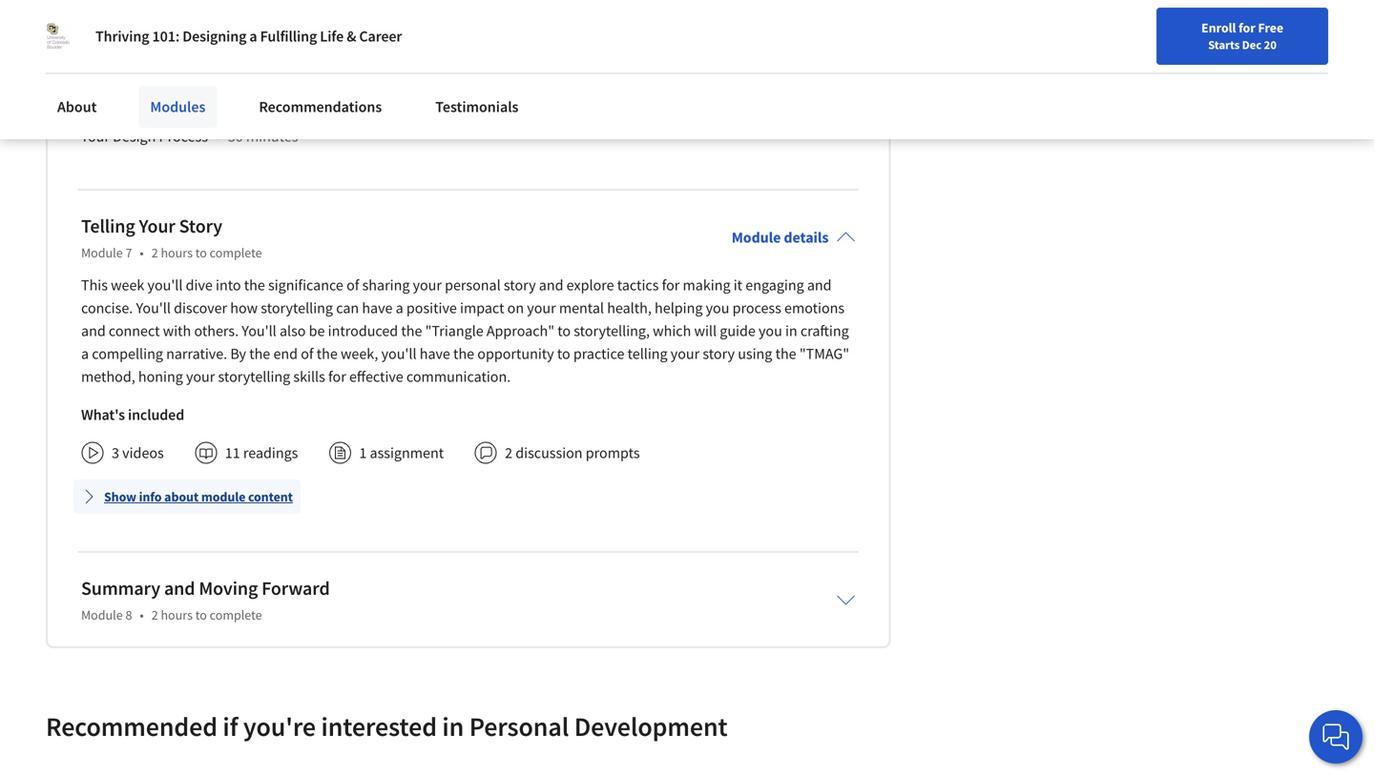 Task type: vqa. For each thing, say whether or not it's contained in the screenshot.
english
no



Task type: locate. For each thing, give the bounding box(es) containing it.
a up method,
[[81, 345, 89, 364]]

20 inside enroll for free starts dec 20
[[1264, 37, 1277, 52]]

the up how
[[244, 276, 265, 295]]

1 vertical spatial minutes
[[246, 127, 298, 146]]

1 horizontal spatial minutes
[[307, 89, 359, 108]]

in inside this week you'll dive into the significance of sharing your personal story and explore tactics for making it engaging and concise. you'll discover how storytelling can have a positive impact on your mental health, helping you process emotions and connect with others. you'll also be introduced the "triangle approach" to storytelling, which will guide you in crafting a compelling narrative. by the end of the week, you'll have the opportunity to practice telling your story using the "tmag" method, honing your storytelling skills for effective communication.
[[785, 322, 797, 341]]

forward
[[262, 577, 330, 601]]

None search field
[[272, 12, 587, 50]]

have down sharing
[[362, 299, 393, 318]]

have down "triangle
[[420, 345, 450, 364]]

story up on
[[504, 276, 536, 295]]

minutes
[[307, 89, 359, 108], [246, 127, 298, 146]]

compelling
[[92, 345, 163, 364]]

telling
[[81, 214, 135, 238]]

complete up into
[[210, 244, 262, 262]]

storytelling up also
[[261, 299, 333, 318]]

2 complete from the top
[[210, 607, 262, 624]]

into
[[216, 276, 241, 295]]

a down sharing
[[396, 299, 403, 318]]

2 vertical spatial your
[[139, 214, 175, 238]]

tactics
[[617, 276, 659, 295]]

0 vertical spatial a
[[249, 27, 257, 46]]

2 inside the summary and moving forward module 8 • 2 hours to complete
[[151, 607, 158, 624]]

• right 8
[[140, 607, 144, 624]]

module left 7
[[81, 244, 123, 262]]

0 vertical spatial you'll
[[136, 299, 171, 318]]

0 horizontal spatial 20
[[288, 89, 304, 108]]

to down story
[[195, 244, 207, 262]]

to inside telling your story module 7 • 2 hours to complete
[[195, 244, 207, 262]]

0 vertical spatial you'll
[[147, 276, 183, 295]]

1 vertical spatial you'll
[[242, 322, 276, 341]]

complete
[[210, 244, 262, 262], [210, 607, 262, 624]]

"triangle
[[425, 322, 483, 341]]

coursera image
[[23, 16, 144, 46]]

2 inside telling your story module 7 • 2 hours to complete
[[151, 244, 158, 262]]

life
[[320, 27, 344, 46]]

assignment
[[370, 444, 444, 463]]

1
[[359, 444, 367, 463]]

how
[[230, 299, 258, 318]]

design
[[113, 89, 156, 108], [113, 127, 156, 146]]

design for process
[[113, 127, 156, 146]]

• right the mindset on the left of page
[[276, 89, 281, 108]]

0 vertical spatial you
[[706, 299, 729, 318]]

0 vertical spatial 20
[[1264, 37, 1277, 52]]

guide
[[720, 322, 756, 341]]

module
[[732, 228, 781, 247], [81, 244, 123, 262], [81, 607, 123, 624]]

enroll
[[1201, 19, 1236, 36]]

for right skills
[[328, 368, 346, 387]]

of right end
[[301, 345, 314, 364]]

1 horizontal spatial in
[[785, 322, 797, 341]]

you down process at the top of page
[[759, 322, 782, 341]]

you'll
[[147, 276, 183, 295], [381, 345, 417, 364]]

1 horizontal spatial of
[[346, 276, 359, 295]]

story down will
[[703, 345, 735, 364]]

1 horizontal spatial have
[[420, 345, 450, 364]]

for inside enroll for free starts dec 20
[[1239, 19, 1255, 36]]

hours right 8
[[161, 607, 193, 624]]

you'll up effective
[[381, 345, 417, 364]]

0 vertical spatial hours
[[161, 244, 193, 262]]

• right 7
[[140, 244, 144, 262]]

and
[[539, 276, 563, 295], [807, 276, 832, 295], [81, 322, 106, 341], [164, 577, 195, 601]]

1 horizontal spatial story
[[703, 345, 735, 364]]

0 vertical spatial for
[[1239, 19, 1255, 36]]

0 horizontal spatial of
[[301, 345, 314, 364]]

your left story
[[139, 214, 175, 238]]

minutes down life
[[307, 89, 359, 108]]

in left personal
[[442, 711, 464, 744]]

1 assignment
[[359, 444, 444, 463]]

and up emotions
[[807, 276, 832, 295]]

a
[[249, 27, 257, 46], [396, 299, 403, 318], [81, 345, 89, 364]]

module left 8
[[81, 607, 123, 624]]

0 horizontal spatial minutes
[[246, 127, 298, 146]]

have
[[362, 299, 393, 318], [420, 345, 450, 364]]

1 vertical spatial you'll
[[381, 345, 417, 364]]

you'll down how
[[242, 322, 276, 341]]

engaging
[[746, 276, 804, 295]]

0 vertical spatial of
[[346, 276, 359, 295]]

dec
[[1242, 37, 1262, 52]]

1 vertical spatial for
[[662, 276, 680, 295]]

you'll up the connect
[[136, 299, 171, 318]]

2 left discussion at bottom left
[[505, 444, 512, 463]]

20
[[1264, 37, 1277, 52], [288, 89, 304, 108]]

1 hours from the top
[[161, 244, 193, 262]]

2
[[151, 244, 158, 262], [505, 444, 512, 463], [151, 607, 158, 624]]

your design process • 30 minutes
[[81, 127, 298, 146]]

to inside the summary and moving forward module 8 • 2 hours to complete
[[195, 607, 207, 624]]

1 horizontal spatial 20
[[1264, 37, 1277, 52]]

and up mental at the left
[[539, 276, 563, 295]]

your down thriving
[[81, 89, 110, 108]]

emotions
[[784, 299, 845, 318]]

you down making
[[706, 299, 729, 318]]

process
[[159, 127, 208, 146]]

2 vertical spatial a
[[81, 345, 89, 364]]

1 horizontal spatial you'll
[[242, 322, 276, 341]]

your up positive on the left top of the page
[[413, 276, 442, 295]]

0 horizontal spatial a
[[81, 345, 89, 364]]

2 vertical spatial for
[[328, 368, 346, 387]]

method,
[[81, 368, 135, 387]]

storytelling down the by
[[218, 368, 290, 387]]

0 vertical spatial minutes
[[307, 89, 359, 108]]

week
[[111, 276, 144, 295]]

of up can
[[346, 276, 359, 295]]

20 inside hide info about module content "region"
[[288, 89, 304, 108]]

for up helping
[[662, 276, 680, 295]]

1 design from the top
[[113, 89, 156, 108]]

1 vertical spatial story
[[703, 345, 735, 364]]

20 right the mindset on the left of page
[[288, 89, 304, 108]]

storytelling
[[261, 299, 333, 318], [218, 368, 290, 387]]

2 design from the top
[[113, 127, 156, 146]]

design left process
[[113, 127, 156, 146]]

story
[[504, 276, 536, 295], [703, 345, 735, 364]]

and left moving
[[164, 577, 195, 601]]

in
[[785, 322, 797, 341], [442, 711, 464, 744]]

11
[[225, 444, 240, 463]]

2 horizontal spatial for
[[1239, 19, 1255, 36]]

the right the by
[[249, 345, 270, 364]]

moving
[[199, 577, 258, 601]]

1 horizontal spatial you
[[759, 322, 782, 341]]

videos
[[122, 444, 164, 463]]

to down moving
[[195, 607, 207, 624]]

you
[[706, 299, 729, 318], [759, 322, 782, 341]]

of
[[346, 276, 359, 295], [301, 345, 314, 364]]

process
[[732, 299, 781, 318]]

recommended
[[46, 711, 217, 744]]

university of colorado boulder image
[[46, 23, 73, 50]]

show info about module content
[[104, 489, 293, 506]]

others.
[[194, 322, 239, 341]]

1 vertical spatial in
[[442, 711, 464, 744]]

1 vertical spatial a
[[396, 299, 403, 318]]

skills
[[293, 368, 325, 387]]

about
[[57, 97, 97, 116]]

1 vertical spatial 20
[[288, 89, 304, 108]]

using
[[738, 345, 772, 364]]

you'll
[[136, 299, 171, 318], [242, 322, 276, 341]]

module left details
[[732, 228, 781, 247]]

complete down moving
[[210, 607, 262, 624]]

1 vertical spatial hours
[[161, 607, 193, 624]]

your down about
[[81, 127, 110, 146]]

1 horizontal spatial a
[[249, 27, 257, 46]]

menu item
[[1030, 19, 1152, 81]]

0 vertical spatial in
[[785, 322, 797, 341]]

telling your story module 7 • 2 hours to complete
[[81, 214, 262, 262]]

this
[[81, 276, 108, 295]]

hours
[[161, 244, 193, 262], [161, 607, 193, 624]]

can
[[336, 299, 359, 318]]

1 vertical spatial complete
[[210, 607, 262, 624]]

0 horizontal spatial you'll
[[147, 276, 183, 295]]

with
[[163, 322, 191, 341]]

20 for •
[[288, 89, 304, 108]]

minutes right 30
[[246, 127, 298, 146]]

"tmag"
[[799, 345, 849, 364]]

communication.
[[406, 368, 511, 387]]

you'll left the dive
[[147, 276, 183, 295]]

telling
[[627, 345, 668, 364]]

health,
[[607, 299, 652, 318]]

sharing
[[362, 276, 410, 295]]

1 vertical spatial design
[[113, 127, 156, 146]]

what's
[[81, 406, 125, 425]]

1 vertical spatial 2
[[505, 444, 512, 463]]

in down emotions
[[785, 322, 797, 341]]

hours down story
[[161, 244, 193, 262]]

0 vertical spatial 2
[[151, 244, 158, 262]]

0 vertical spatial storytelling
[[261, 299, 333, 318]]

design left thinking
[[113, 89, 156, 108]]

0 vertical spatial complete
[[210, 244, 262, 262]]

2 horizontal spatial a
[[396, 299, 403, 318]]

your
[[413, 276, 442, 295], [527, 299, 556, 318], [671, 345, 700, 364], [186, 368, 215, 387]]

0 horizontal spatial have
[[362, 299, 393, 318]]

2 vertical spatial 2
[[151, 607, 158, 624]]

1 complete from the top
[[210, 244, 262, 262]]

to
[[195, 244, 207, 262], [557, 322, 571, 341], [557, 345, 570, 364], [195, 607, 207, 624]]

week,
[[341, 345, 378, 364]]

0 vertical spatial your
[[81, 89, 110, 108]]

1 vertical spatial your
[[81, 127, 110, 146]]

your for your design process
[[81, 127, 110, 146]]

0 vertical spatial story
[[504, 276, 536, 295]]

2 right 8
[[151, 607, 158, 624]]

20 down the free
[[1264, 37, 1277, 52]]

2 right 7
[[151, 244, 158, 262]]

for up dec
[[1239, 19, 1255, 36]]

1 vertical spatial you
[[759, 322, 782, 341]]

a left fulfilling
[[249, 27, 257, 46]]

personal
[[445, 276, 501, 295]]

practice
[[573, 345, 624, 364]]

0 vertical spatial design
[[113, 89, 156, 108]]

story
[[179, 214, 222, 238]]

2 hours from the top
[[161, 607, 193, 624]]



Task type: describe. For each thing, give the bounding box(es) containing it.
0 horizontal spatial you
[[706, 299, 729, 318]]

fulfilling
[[260, 27, 317, 46]]

designing
[[182, 27, 246, 46]]

details
[[784, 228, 829, 247]]

opportunity
[[477, 345, 554, 364]]

this week you'll dive into the significance of sharing your personal story and explore tactics for making it engaging and concise. you'll discover how storytelling can have a positive impact on your mental health, helping you process emotions and connect with others. you'll also be introduced the "triangle approach" to storytelling, which will guide you in crafting a compelling narrative. by the end of the week, you'll have the opportunity to practice telling your story using the "tmag" method, honing your storytelling skills for effective communication.
[[81, 276, 849, 387]]

discussion
[[516, 444, 583, 463]]

the down positive on the left top of the page
[[401, 322, 422, 341]]

if
[[223, 711, 238, 744]]

1 horizontal spatial for
[[662, 276, 680, 295]]

discover
[[174, 299, 227, 318]]

storytelling,
[[574, 322, 650, 341]]

you're
[[243, 711, 316, 744]]

positive
[[406, 299, 457, 318]]

complete inside telling your story module 7 • 2 hours to complete
[[210, 244, 262, 262]]

11 readings
[[225, 444, 298, 463]]

effective
[[349, 368, 403, 387]]

module details
[[732, 228, 829, 247]]

making
[[683, 276, 730, 295]]

narrative.
[[166, 345, 227, 364]]

modules link
[[139, 86, 217, 128]]

be
[[309, 322, 325, 341]]

content
[[248, 489, 293, 506]]

personal
[[469, 711, 569, 744]]

0 horizontal spatial you'll
[[136, 299, 171, 318]]

module inside the summary and moving forward module 8 • 2 hours to complete
[[81, 607, 123, 624]]

thinking
[[159, 89, 215, 108]]

on
[[507, 299, 524, 318]]

&
[[347, 27, 356, 46]]

the down be
[[317, 345, 338, 364]]

101:
[[152, 27, 180, 46]]

starts
[[1208, 37, 1240, 52]]

about link
[[46, 86, 108, 128]]

your down narrative.
[[186, 368, 215, 387]]

free
[[1258, 19, 1283, 36]]

included
[[128, 406, 184, 425]]

module inside telling your story module 7 • 2 hours to complete
[[81, 244, 123, 262]]

0 vertical spatial have
[[362, 299, 393, 318]]

your design thinking mindset • 20 minutes
[[81, 89, 359, 108]]

mindset
[[218, 89, 269, 108]]

what's included
[[81, 406, 184, 425]]

impact
[[460, 299, 504, 318]]

your down which
[[671, 345, 700, 364]]

chat with us image
[[1321, 722, 1351, 753]]

and inside the summary and moving forward module 8 • 2 hours to complete
[[164, 577, 195, 601]]

info
[[139, 489, 162, 506]]

interested
[[321, 711, 437, 744]]

hours inside telling your story module 7 • 2 hours to complete
[[161, 244, 193, 262]]

2 discussion prompts
[[505, 444, 640, 463]]

thriving 101: designing a fulfilling life & career
[[95, 27, 402, 46]]

testimonials
[[435, 97, 519, 116]]

the right using
[[775, 345, 796, 364]]

show
[[104, 489, 136, 506]]

• inside the summary and moving forward module 8 • 2 hours to complete
[[140, 607, 144, 624]]

will
[[694, 322, 717, 341]]

30
[[228, 127, 243, 146]]

it
[[734, 276, 742, 295]]

summary
[[81, 577, 160, 601]]

the up the communication.
[[453, 345, 474, 364]]

your right on
[[527, 299, 556, 318]]

explore
[[566, 276, 614, 295]]

recommendations link
[[247, 86, 393, 128]]

0 horizontal spatial for
[[328, 368, 346, 387]]

0 horizontal spatial in
[[442, 711, 464, 744]]

to down mental at the left
[[557, 322, 571, 341]]

1 vertical spatial of
[[301, 345, 314, 364]]

hide info about module content region
[[81, 0, 855, 163]]

career
[[359, 27, 402, 46]]

introduced
[[328, 322, 398, 341]]

3
[[112, 444, 119, 463]]

module
[[201, 489, 245, 506]]

20 for dec
[[1264, 37, 1277, 52]]

helping
[[655, 299, 703, 318]]

show info about module content button
[[73, 480, 301, 515]]

8
[[125, 607, 132, 624]]

0 horizontal spatial story
[[504, 276, 536, 295]]

design for thinking
[[113, 89, 156, 108]]

and down concise.
[[81, 322, 106, 341]]

your for your design thinking mindset
[[81, 89, 110, 108]]

1 horizontal spatial you'll
[[381, 345, 417, 364]]

development
[[574, 711, 728, 744]]

1 vertical spatial storytelling
[[218, 368, 290, 387]]

info about module content element
[[73, 473, 855, 526]]

7
[[125, 244, 132, 262]]

• inside telling your story module 7 • 2 hours to complete
[[140, 244, 144, 262]]

• left 30
[[216, 127, 220, 146]]

to left practice
[[557, 345, 570, 364]]

prompts
[[586, 444, 640, 463]]

hours inside the summary and moving forward module 8 • 2 hours to complete
[[161, 607, 193, 624]]

connect
[[109, 322, 160, 341]]

testimonials link
[[424, 86, 530, 128]]

1 vertical spatial have
[[420, 345, 450, 364]]

significance
[[268, 276, 343, 295]]

modules
[[150, 97, 206, 116]]

enroll for free starts dec 20
[[1201, 19, 1283, 52]]

approach"
[[487, 322, 554, 341]]

by
[[230, 345, 246, 364]]

recommendations
[[259, 97, 382, 116]]

concise.
[[81, 299, 133, 318]]

mental
[[559, 299, 604, 318]]

end
[[273, 345, 298, 364]]

thriving
[[95, 27, 149, 46]]

which
[[653, 322, 691, 341]]

your inside telling your story module 7 • 2 hours to complete
[[139, 214, 175, 238]]

complete inside the summary and moving forward module 8 • 2 hours to complete
[[210, 607, 262, 624]]



